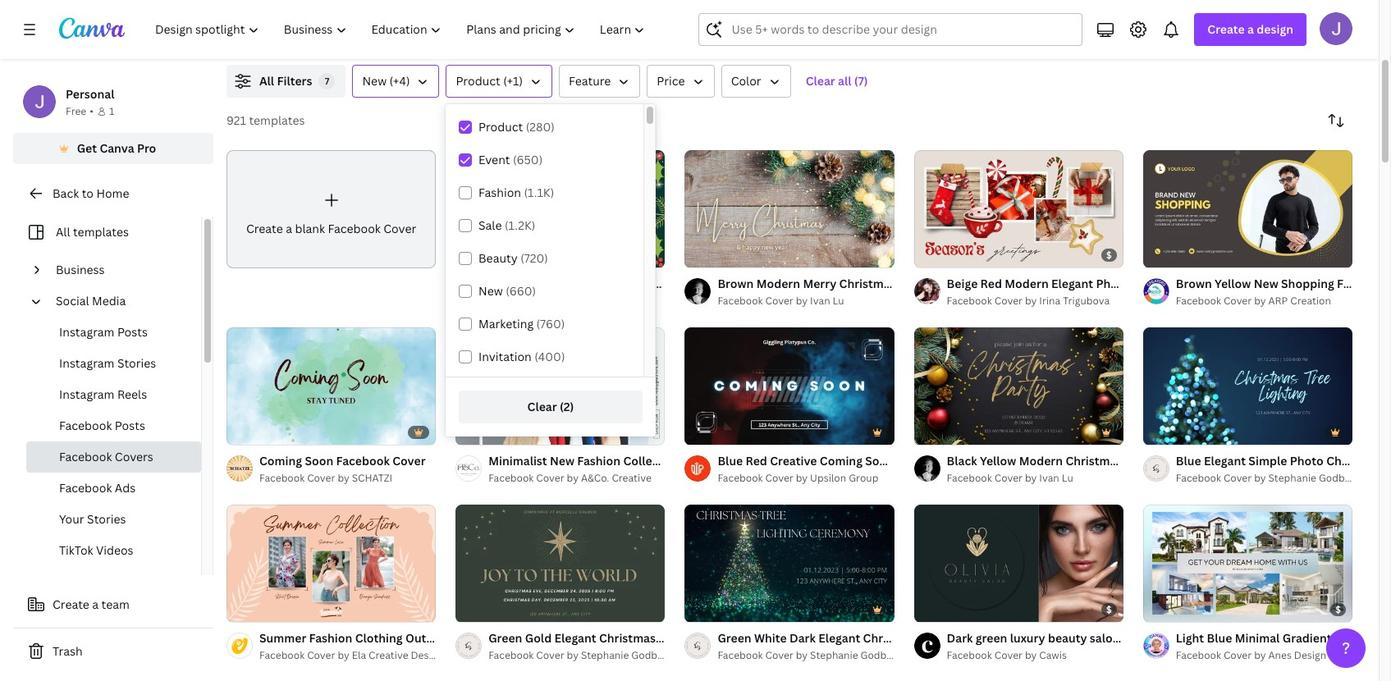 Task type: vqa. For each thing, say whether or not it's contained in the screenshot.


Task type: describe. For each thing, give the bounding box(es) containing it.
2 vertical spatial creative
[[369, 648, 408, 662]]

irina
[[1039, 294, 1061, 308]]

group
[[849, 471, 878, 485]]

blue elegant simple photo christmas tree lighting ceremony facebook cover image
[[1143, 327, 1353, 445]]

soon inside 'blue red creative coming soon facebook cover facebook cover by upsilon group'
[[865, 453, 894, 468]]

by inside brown yellow new shopping facebook  facebook cover by arp creation
[[1254, 294, 1266, 308]]

$ for cover
[[1106, 603, 1112, 615]]

clear for clear (2)
[[527, 399, 557, 414]]

top level navigation element
[[144, 13, 659, 46]]

facebook cover by anes design link
[[1176, 647, 1353, 664]]

godbout for blue red creative coming soon facebook cover
[[861, 648, 903, 662]]

covers
[[115, 449, 153, 465]]

(650)
[[513, 152, 543, 167]]

templates for 921 templates
[[249, 112, 305, 128]]

product for product (280)
[[478, 119, 523, 135]]

light blue minimal gradient real estate link
[[1176, 629, 1391, 647]]

estate
[[1361, 630, 1391, 646]]

facebook posts link
[[26, 410, 201, 442]]

stories for instagram stories
[[117, 355, 156, 371]]

(1.1k)
[[524, 185, 554, 200]]

christmas for party
[[1066, 453, 1122, 468]]

your stories
[[59, 511, 126, 527]]

green
[[976, 630, 1007, 646]]

create for create a design
[[1208, 21, 1245, 37]]

stories for your stories
[[87, 511, 126, 527]]

instagram posts
[[59, 324, 148, 340]]

product (+1)
[[456, 73, 523, 89]]

lu inside 'black yellow modern christmas party facebook cover facebook cover by ivan lu'
[[1062, 471, 1073, 485]]

cover inside brown yellow new shopping facebook  facebook cover by arp creation
[[1224, 294, 1252, 308]]

beauty
[[1048, 630, 1087, 646]]

instagram stories
[[59, 355, 156, 371]]

(1.2k)
[[505, 217, 535, 233]]

facebook cover by arp creation link
[[1176, 293, 1353, 309]]

modern inside brown modern merry christmas facebook cover facebook cover by ivan lu
[[756, 276, 800, 291]]

blue red creative coming soon facebook cover facebook cover by upsilon group
[[718, 453, 986, 485]]

reels
[[117, 387, 147, 402]]

videos
[[96, 542, 133, 558]]

designs
[[411, 648, 448, 662]]

1
[[109, 104, 114, 118]]

dark green luxury beauty salon facebook cover facebook cover by cawis
[[947, 630, 1212, 662]]

price button
[[647, 65, 715, 98]]

instagram for instagram stories
[[59, 355, 114, 371]]

product (280)
[[478, 119, 555, 135]]

black yellow modern christmas party facebook cover link
[[947, 452, 1247, 470]]

brown yellow new shopping facebook cover image
[[1143, 150, 1353, 268]]

ivan inside 'black yellow modern christmas party facebook cover facebook cover by ivan lu'
[[1039, 471, 1059, 485]]

team
[[101, 597, 130, 612]]

(280)
[[526, 119, 555, 135]]

$ for facebook
[[1336, 603, 1341, 615]]

personal
[[66, 86, 114, 102]]

facebook cover by schatzi link
[[259, 470, 426, 486]]

blue inside 'blue red creative coming soon facebook cover facebook cover by upsilon group'
[[718, 453, 743, 468]]

event (650)
[[478, 152, 543, 167]]

instagram reels
[[59, 387, 147, 402]]

create for create a blank facebook cover
[[246, 221, 283, 236]]

create a team button
[[13, 588, 213, 621]]

coming inside coming soon facebook cover facebook cover by schatzi
[[259, 453, 302, 468]]

feature button
[[559, 65, 640, 98]]

cover inside light blue minimal gradient real estate facebook cover by anes design
[[1224, 648, 1252, 662]]

get canva pro button
[[13, 133, 213, 164]]

color
[[731, 73, 761, 89]]

free
[[66, 104, 86, 118]]

instagram for instagram posts
[[59, 324, 114, 340]]

social
[[56, 293, 89, 309]]

christmas for facebook
[[839, 276, 896, 291]]

brown yellow new shopping facebook  facebook cover by arp creation
[[1176, 276, 1391, 308]]

yellow for black
[[980, 453, 1016, 468]]

minimalist new fashion collection facebook cover image
[[456, 327, 665, 445]]

coming soon facebook cover facebook cover by schatzi
[[259, 453, 426, 485]]

by inside 'black yellow modern christmas party facebook cover facebook cover by ivan lu'
[[1025, 471, 1037, 485]]

brown yellow new shopping facebook link
[[1176, 275, 1391, 293]]

instagram reels link
[[26, 379, 201, 410]]

arp
[[1268, 294, 1288, 308]]

black yellow modern christmas party facebook cover image
[[914, 327, 1123, 445]]

modern inside 'black yellow modern christmas party facebook cover facebook cover by ivan lu'
[[1019, 453, 1063, 468]]

home
[[96, 185, 129, 201]]

new left (660)
[[478, 283, 503, 299]]

back to home link
[[13, 177, 213, 210]]

collection
[[623, 453, 681, 468]]

canva
[[100, 140, 134, 156]]

by inside 'minimalist new fashion collection facebook cover facebook cover by a&co. creative'
[[567, 471, 579, 485]]

by inside dark green luxury beauty salon facebook cover facebook cover by cawis
[[1025, 648, 1037, 662]]

a for design
[[1248, 21, 1254, 37]]

new inside button
[[362, 73, 387, 89]]

design for the green white dark elegant christmas tree lighting ceremony facebook cover image
[[905, 648, 937, 662]]

facebook cover by stephanie godbout design link for blue red creative coming soon facebook cover
[[718, 647, 937, 664]]

get
[[77, 140, 97, 156]]

facebook posts
[[59, 418, 145, 433]]

facebook inside light blue minimal gradient real estate facebook cover by anes design
[[1176, 648, 1221, 662]]

minimal
[[1235, 630, 1280, 646]]

brown for brown yellow new shopping facebook 
[[1176, 276, 1212, 291]]

filters
[[277, 73, 312, 89]]

ivan inside brown modern merry christmas facebook cover facebook cover by ivan lu
[[810, 294, 830, 308]]

event
[[478, 152, 510, 167]]

all for all filters
[[259, 73, 274, 89]]

posts for facebook posts
[[115, 418, 145, 433]]

trash
[[53, 643, 83, 659]]

business
[[56, 262, 105, 277]]

back
[[53, 185, 79, 201]]

sale
[[478, 217, 502, 233]]

7
[[325, 75, 329, 87]]

invitation
[[478, 349, 532, 364]]

sale (1.2k)
[[478, 217, 535, 233]]

create a design
[[1208, 21, 1293, 37]]

instagram stories link
[[26, 348, 201, 379]]

shopping
[[1281, 276, 1334, 291]]

your
[[59, 511, 84, 527]]

jacob simon image
[[1320, 12, 1353, 45]]

all templates
[[56, 224, 129, 240]]



Task type: locate. For each thing, give the bounding box(es) containing it.
instagram for instagram reels
[[59, 387, 114, 402]]

all for all templates
[[56, 224, 70, 240]]

ivan down 'black yellow modern christmas party facebook cover' link
[[1039, 471, 1059, 485]]

1 horizontal spatial stephanie
[[810, 648, 858, 662]]

light
[[1176, 630, 1204, 646]]

0 horizontal spatial ivan
[[810, 294, 830, 308]]

clear left all
[[806, 73, 835, 89]]

1 coming from the left
[[259, 453, 302, 468]]

a for blank
[[286, 221, 292, 236]]

design
[[1257, 21, 1293, 37]]

facebook cover by ivan lu link for merry
[[718, 293, 894, 309]]

1 horizontal spatial facebook cover by stephanie godbout design link
[[718, 647, 937, 664]]

1 horizontal spatial brown
[[1176, 276, 1212, 291]]

lu down brown modern merry christmas facebook cover link
[[833, 294, 844, 308]]

yellow for brown
[[1215, 276, 1251, 291]]

stephanie for minimalist new fashion collection facebook cover
[[581, 648, 629, 662]]

yellow inside 'black yellow modern christmas party facebook cover facebook cover by ivan lu'
[[980, 453, 1016, 468]]

create a design button
[[1194, 13, 1307, 46]]

instagram up facebook posts
[[59, 387, 114, 402]]

2 instagram from the top
[[59, 355, 114, 371]]

instagram posts link
[[26, 317, 201, 348]]

3 instagram from the top
[[59, 387, 114, 402]]

yellow inside brown yellow new shopping facebook  facebook cover by arp creation
[[1215, 276, 1251, 291]]

0 horizontal spatial soon
[[305, 453, 333, 468]]

price
[[657, 73, 685, 89]]

business link
[[49, 254, 191, 286]]

0 vertical spatial lu
[[833, 294, 844, 308]]

pro
[[137, 140, 156, 156]]

0 horizontal spatial blue
[[718, 453, 743, 468]]

1 vertical spatial all
[[56, 224, 70, 240]]

all down 'back'
[[56, 224, 70, 240]]

gradient
[[1283, 630, 1332, 646]]

christmas inside brown modern merry christmas facebook cover facebook cover by ivan lu
[[839, 276, 896, 291]]

1 horizontal spatial templates
[[249, 112, 305, 128]]

create a team
[[53, 597, 130, 612]]

new up facebook cover by a&co. creative link
[[550, 453, 575, 468]]

0 horizontal spatial templates
[[73, 224, 129, 240]]

coming soon facebook cover image
[[227, 327, 436, 445]]

stories
[[117, 355, 156, 371], [87, 511, 126, 527]]

a left blank
[[286, 221, 292, 236]]

0 horizontal spatial brown
[[718, 276, 754, 291]]

0 horizontal spatial godbout
[[631, 648, 674, 662]]

brown for brown modern merry christmas facebook cover
[[718, 276, 754, 291]]

media
[[92, 293, 126, 309]]

summer fashion clothing outfit collection facebook cover photo image
[[227, 504, 436, 622]]

1 soon from the left
[[305, 453, 333, 468]]

create left team
[[53, 597, 89, 612]]

create a blank facebook cover element
[[227, 150, 436, 268]]

upsilon
[[810, 471, 846, 485]]

0 horizontal spatial facebook cover by stephanie godbout design link
[[488, 647, 708, 664]]

yellow right black
[[980, 453, 1016, 468]]

party
[[1125, 453, 1155, 468]]

minimalist new fashion collection facebook cover link
[[488, 452, 773, 470]]

trash link
[[13, 635, 213, 668]]

new up facebook cover by arp creation link
[[1254, 276, 1278, 291]]

design for blue elegant simple photo christmas tree lighting ceremony facebook cover
[[1363, 471, 1391, 485]]

1 horizontal spatial a
[[286, 221, 292, 236]]

templates for all templates
[[73, 224, 129, 240]]

coming inside 'blue red creative coming soon facebook cover facebook cover by upsilon group'
[[820, 453, 863, 468]]

green gold elegant christmas church service star facebook cover image
[[456, 504, 665, 622]]

1 vertical spatial create
[[246, 221, 283, 236]]

color button
[[721, 65, 791, 98]]

coming
[[259, 453, 302, 468], [820, 453, 863, 468]]

blue red creative coming soon facebook cover link
[[718, 452, 986, 470]]

design
[[1363, 471, 1391, 485], [676, 648, 708, 662], [905, 648, 937, 662], [1294, 648, 1326, 662]]

create left blank
[[246, 221, 283, 236]]

facebook cover by ivan lu link down black
[[947, 470, 1123, 487]]

facebook
[[328, 221, 381, 236], [899, 276, 952, 291], [1337, 276, 1391, 291], [488, 294, 534, 308], [718, 294, 763, 308], [947, 294, 992, 308], [1176, 294, 1221, 308], [59, 418, 112, 433], [59, 449, 112, 465], [336, 453, 390, 468], [684, 453, 737, 468], [897, 453, 950, 468], [1158, 453, 1211, 468], [259, 471, 305, 485], [488, 471, 534, 485], [718, 471, 763, 485], [947, 471, 992, 485], [1176, 471, 1221, 485], [59, 480, 112, 496], [1123, 630, 1176, 646], [259, 648, 305, 662], [488, 648, 534, 662], [718, 648, 763, 662], [947, 648, 992, 662], [1176, 648, 1221, 662]]

instagram inside "link"
[[59, 324, 114, 340]]

(720)
[[520, 250, 548, 266]]

instagram down social media
[[59, 324, 114, 340]]

0 vertical spatial posts
[[117, 324, 148, 340]]

new inside 'minimalist new fashion collection facebook cover facebook cover by a&co. creative'
[[550, 453, 575, 468]]

clear (2) button
[[459, 391, 643, 423]]

modern down black yellow modern christmas party facebook cover image
[[1019, 453, 1063, 468]]

black
[[947, 453, 977, 468]]

0 horizontal spatial yellow
[[980, 453, 1016, 468]]

lu down 'black yellow modern christmas party facebook cover' link
[[1062, 471, 1073, 485]]

clear all (7) button
[[797, 65, 876, 98]]

clear for clear all (7)
[[806, 73, 835, 89]]

0 horizontal spatial stephanie
[[581, 648, 629, 662]]

0 horizontal spatial facebook cover by ivan lu link
[[718, 293, 894, 309]]

posts down reels
[[115, 418, 145, 433]]

yellow up facebook cover by arp creation link
[[1215, 276, 1251, 291]]

create a blank facebook cover link
[[227, 150, 436, 268]]

tiktok videos link
[[26, 535, 201, 566]]

1 horizontal spatial yellow
[[1215, 276, 1251, 291]]

stories up reels
[[117, 355, 156, 371]]

2 horizontal spatial facebook cover by stephanie godbout design
[[1176, 471, 1391, 485]]

0 vertical spatial stories
[[117, 355, 156, 371]]

0 vertical spatial instagram
[[59, 324, 114, 340]]

1 vertical spatial fashion
[[577, 453, 621, 468]]

creative
[[770, 453, 817, 468], [612, 471, 652, 485], [369, 648, 408, 662]]

instagram up instagram reels
[[59, 355, 114, 371]]

2 vertical spatial instagram
[[59, 387, 114, 402]]

921
[[227, 112, 246, 128]]

stories down "facebook ads" link
[[87, 511, 126, 527]]

1 horizontal spatial creative
[[612, 471, 652, 485]]

yellow
[[1215, 276, 1251, 291], [980, 453, 1016, 468]]

2 brown from the left
[[1176, 276, 1212, 291]]

get canva pro
[[77, 140, 156, 156]]

new left (+4)
[[362, 73, 387, 89]]

1 vertical spatial a
[[286, 221, 292, 236]]

2 horizontal spatial stephanie
[[1268, 471, 1316, 485]]

ela
[[352, 648, 366, 662]]

1 horizontal spatial godbout
[[861, 648, 903, 662]]

feature
[[569, 73, 611, 89]]

Sort by button
[[1320, 104, 1353, 137]]

None search field
[[699, 13, 1083, 46]]

facebook cover by luckpicture
[[488, 294, 637, 308]]

clear inside clear (2) button
[[527, 399, 557, 414]]

1 vertical spatial posts
[[115, 418, 145, 433]]

creative right ela
[[369, 648, 408, 662]]

fashion
[[478, 185, 521, 200], [577, 453, 621, 468]]

blue red creative coming soon facebook cover image
[[685, 327, 894, 445]]

0 horizontal spatial clear
[[527, 399, 557, 414]]

1 vertical spatial clear
[[527, 399, 557, 414]]

2 soon from the left
[[865, 453, 894, 468]]

modern left merry at the top right of page
[[756, 276, 800, 291]]

your stories link
[[26, 504, 201, 535]]

0 horizontal spatial lu
[[833, 294, 844, 308]]

coming soon facebook cover link
[[259, 452, 426, 470]]

1 vertical spatial yellow
[[980, 453, 1016, 468]]

0 vertical spatial creative
[[770, 453, 817, 468]]

1 horizontal spatial clear
[[806, 73, 835, 89]]

black yellow modern christmas party facebook cover facebook cover by ivan lu
[[947, 453, 1247, 485]]

clear left (2)
[[527, 399, 557, 414]]

2 vertical spatial a
[[92, 597, 99, 612]]

green red yellow simple festive illustration christmas quote facebook cover image
[[456, 150, 665, 268]]

$
[[1106, 249, 1112, 261], [1106, 603, 1112, 615], [1336, 603, 1341, 615]]

facebook covers
[[59, 449, 153, 465]]

1 horizontal spatial facebook cover by ivan lu link
[[947, 470, 1123, 487]]

minimalist new fashion collection facebook cover facebook cover by a&co. creative
[[488, 453, 773, 485]]

christmas right merry at the top right of page
[[839, 276, 896, 291]]

brown inside brown modern merry christmas facebook cover facebook cover by ivan lu
[[718, 276, 754, 291]]

1 horizontal spatial soon
[[865, 453, 894, 468]]

1 horizontal spatial fashion
[[577, 453, 621, 468]]

create for create a team
[[53, 597, 89, 612]]

tiktok
[[59, 542, 93, 558]]

facebook cover by ela creative designs
[[259, 648, 448, 662]]

luxury
[[1010, 630, 1045, 646]]

green white dark elegant christmas tree lighting ceremony facebook cover image
[[685, 504, 894, 622]]

1 brown from the left
[[718, 276, 754, 291]]

0 vertical spatial all
[[259, 73, 274, 89]]

1 vertical spatial christmas
[[1066, 453, 1122, 468]]

a
[[1248, 21, 1254, 37], [286, 221, 292, 236], [92, 597, 99, 612]]

(400)
[[534, 349, 565, 364]]

facebook cover by irina trigubova link
[[947, 293, 1123, 309]]

blue inside light blue minimal gradient real estate facebook cover by anes design
[[1207, 630, 1232, 646]]

blue
[[718, 453, 743, 468], [1207, 630, 1232, 646]]

0 vertical spatial ivan
[[810, 294, 830, 308]]

facebook cover by irina trigubova
[[947, 294, 1110, 308]]

0 horizontal spatial facebook cover by stephanie godbout design
[[488, 648, 708, 662]]

blue left red
[[718, 453, 743, 468]]

schatzi
[[352, 471, 392, 485]]

all filters
[[259, 73, 312, 89]]

blue right light
[[1207, 630, 1232, 646]]

2 horizontal spatial creative
[[770, 453, 817, 468]]

dark green luxury beauty salon facebook cover image
[[914, 504, 1123, 622]]

2 horizontal spatial godbout
[[1319, 471, 1361, 485]]

coming up upsilon
[[820, 453, 863, 468]]

back to home
[[53, 185, 129, 201]]

facebook cover by ivan lu link for modern
[[947, 470, 1123, 487]]

dark green luxury beauty salon facebook cover link
[[947, 629, 1212, 647]]

brown inside brown yellow new shopping facebook  facebook cover by arp creation
[[1176, 276, 1212, 291]]

by inside coming soon facebook cover facebook cover by schatzi
[[338, 471, 349, 485]]

beauty (720)
[[478, 250, 548, 266]]

1 horizontal spatial all
[[259, 73, 274, 89]]

soon up group
[[865, 453, 894, 468]]

anes
[[1268, 648, 1292, 662]]

by inside brown modern merry christmas facebook cover facebook cover by ivan lu
[[796, 294, 808, 308]]

brown modern merry christmas facebook cover image
[[685, 150, 894, 268]]

0 vertical spatial templates
[[249, 112, 305, 128]]

1 horizontal spatial coming
[[820, 453, 863, 468]]

cawis
[[1039, 648, 1067, 662]]

to
[[82, 185, 94, 201]]

1 horizontal spatial create
[[246, 221, 283, 236]]

facebook ads link
[[26, 473, 201, 504]]

red
[[746, 453, 767, 468]]

0 vertical spatial modern
[[756, 276, 800, 291]]

$ up "trigubova"
[[1106, 249, 1112, 261]]

create left design
[[1208, 21, 1245, 37]]

1 instagram from the top
[[59, 324, 114, 340]]

1 vertical spatial stories
[[87, 511, 126, 527]]

0 vertical spatial clear
[[806, 73, 835, 89]]

design for green gold elegant christmas church service star facebook cover image
[[676, 648, 708, 662]]

1 vertical spatial instagram
[[59, 355, 114, 371]]

1 vertical spatial modern
[[1019, 453, 1063, 468]]

1 vertical spatial lu
[[1062, 471, 1073, 485]]

luckpicture
[[581, 294, 637, 308]]

1 vertical spatial ivan
[[1039, 471, 1059, 485]]

lu inside brown modern merry christmas facebook cover facebook cover by ivan lu
[[833, 294, 844, 308]]

by inside light blue minimal gradient real estate facebook cover by anes design
[[1254, 648, 1266, 662]]

coming up facebook cover by schatzi link
[[259, 453, 302, 468]]

beige red modern elegant photo collage christmas facebook cover image
[[914, 150, 1123, 268]]

1 vertical spatial blue
[[1207, 630, 1232, 646]]

fashion up the a&co.
[[577, 453, 621, 468]]

1 horizontal spatial christmas
[[1066, 453, 1122, 468]]

light blue minimal gradient real estate facebook cover image
[[1143, 504, 1353, 622]]

ivan down merry at the top right of page
[[810, 294, 830, 308]]

new inside brown yellow new shopping facebook  facebook cover by arp creation
[[1254, 276, 1278, 291]]

clear inside clear all (7) button
[[806, 73, 835, 89]]

posts for instagram posts
[[117, 324, 148, 340]]

0 vertical spatial a
[[1248, 21, 1254, 37]]

1 vertical spatial creative
[[612, 471, 652, 485]]

marketing (760)
[[478, 316, 565, 332]]

stephanie for blue red creative coming soon facebook cover
[[810, 648, 858, 662]]

soon inside coming soon facebook cover facebook cover by schatzi
[[305, 453, 333, 468]]

creative up facebook cover by upsilon group link
[[770, 453, 817, 468]]

create inside button
[[53, 597, 89, 612]]

merry
[[803, 276, 837, 291]]

design inside light blue minimal gradient real estate facebook cover by anes design
[[1294, 648, 1326, 662]]

0 horizontal spatial fashion
[[478, 185, 521, 200]]

0 vertical spatial create
[[1208, 21, 1245, 37]]

0 vertical spatial product
[[456, 73, 500, 89]]

a left team
[[92, 597, 99, 612]]

2 coming from the left
[[820, 453, 863, 468]]

Search search field
[[732, 14, 1072, 45]]

0 horizontal spatial coming
[[259, 453, 302, 468]]

templates down back to home
[[73, 224, 129, 240]]

0 horizontal spatial create
[[53, 597, 89, 612]]

0 vertical spatial facebook cover by ivan lu link
[[718, 293, 894, 309]]

1 horizontal spatial lu
[[1062, 471, 1073, 485]]

2 horizontal spatial facebook cover by stephanie godbout design link
[[1176, 470, 1391, 487]]

product inside "button"
[[456, 73, 500, 89]]

trigubova
[[1063, 294, 1110, 308]]

facebook cover by stephanie godbout design link for minimalist new fashion collection facebook cover
[[488, 647, 708, 664]]

facebook cover by stephanie godbout design link
[[1176, 470, 1391, 487], [488, 647, 708, 664], [718, 647, 937, 664]]

lu
[[833, 294, 844, 308], [1062, 471, 1073, 485]]

soon up facebook cover by schatzi link
[[305, 453, 333, 468]]

all templates link
[[23, 217, 191, 248]]

•
[[90, 104, 93, 118]]

a inside dropdown button
[[1248, 21, 1254, 37]]

product up event
[[478, 119, 523, 135]]

(7)
[[854, 73, 868, 89]]

product (+1) button
[[446, 65, 552, 98]]

0 vertical spatial christmas
[[839, 276, 896, 291]]

fashion down event
[[478, 185, 521, 200]]

creation
[[1290, 294, 1331, 308]]

a for team
[[92, 597, 99, 612]]

product for product (+1)
[[456, 73, 500, 89]]

all left 'filters'
[[259, 73, 274, 89]]

creative inside 'blue red creative coming soon facebook cover facebook cover by upsilon group'
[[770, 453, 817, 468]]

posts
[[117, 324, 148, 340], [115, 418, 145, 433]]

creative inside 'minimalist new fashion collection facebook cover facebook cover by a&co. creative'
[[612, 471, 652, 485]]

0 horizontal spatial christmas
[[839, 276, 896, 291]]

creative down minimalist new fashion collection facebook cover link
[[612, 471, 652, 485]]

0 horizontal spatial a
[[92, 597, 99, 612]]

0 vertical spatial yellow
[[1215, 276, 1251, 291]]

posts down social media link in the left top of the page
[[117, 324, 148, 340]]

facebook cover by ivan lu link down merry at the top right of page
[[718, 293, 894, 309]]

ads
[[115, 480, 136, 496]]

0 horizontal spatial modern
[[756, 276, 800, 291]]

social media link
[[49, 286, 191, 317]]

1 vertical spatial templates
[[73, 224, 129, 240]]

godbout for minimalist new fashion collection facebook cover
[[631, 648, 674, 662]]

christmas inside 'black yellow modern christmas party facebook cover facebook cover by ivan lu'
[[1066, 453, 1122, 468]]

fashion inside 'minimalist new fashion collection facebook cover facebook cover by a&co. creative'
[[577, 453, 621, 468]]

godbout
[[1319, 471, 1361, 485], [631, 648, 674, 662], [861, 648, 903, 662]]

1 horizontal spatial modern
[[1019, 453, 1063, 468]]

0 horizontal spatial creative
[[369, 648, 408, 662]]

(2)
[[560, 399, 574, 414]]

a&co.
[[581, 471, 609, 485]]

2 horizontal spatial a
[[1248, 21, 1254, 37]]

(+1)
[[503, 73, 523, 89]]

brown modern merry christmas facebook cover facebook cover by ivan lu
[[718, 276, 988, 308]]

$ up salon on the right of page
[[1106, 603, 1112, 615]]

templates down all filters
[[249, 112, 305, 128]]

by inside 'blue red creative coming soon facebook cover facebook cover by upsilon group'
[[796, 471, 808, 485]]

posts inside "link"
[[117, 324, 148, 340]]

a left design
[[1248, 21, 1254, 37]]

7 filter options selected element
[[319, 73, 335, 89]]

product left (+1)
[[456, 73, 500, 89]]

1 vertical spatial facebook cover by ivan lu link
[[947, 470, 1123, 487]]

1 horizontal spatial ivan
[[1039, 471, 1059, 485]]

1 vertical spatial product
[[478, 119, 523, 135]]

2 horizontal spatial create
[[1208, 21, 1245, 37]]

1 horizontal spatial blue
[[1207, 630, 1232, 646]]

a inside button
[[92, 597, 99, 612]]

facebook cover by stephanie godbout design for blue red creative coming soon facebook cover
[[718, 648, 937, 662]]

1 horizontal spatial facebook cover by stephanie godbout design
[[718, 648, 937, 662]]

0 vertical spatial fashion
[[478, 185, 521, 200]]

0 horizontal spatial all
[[56, 224, 70, 240]]

$ up real
[[1336, 603, 1341, 615]]

christmas left the "party"
[[1066, 453, 1122, 468]]

facebook cover by stephanie godbout design for minimalist new fashion collection facebook cover
[[488, 648, 708, 662]]

create inside dropdown button
[[1208, 21, 1245, 37]]

christmas
[[839, 276, 896, 291], [1066, 453, 1122, 468]]

clear all (7)
[[806, 73, 868, 89]]

tiktok videos
[[59, 542, 133, 558]]

2 vertical spatial create
[[53, 597, 89, 612]]

blank
[[295, 221, 325, 236]]

0 vertical spatial blue
[[718, 453, 743, 468]]



